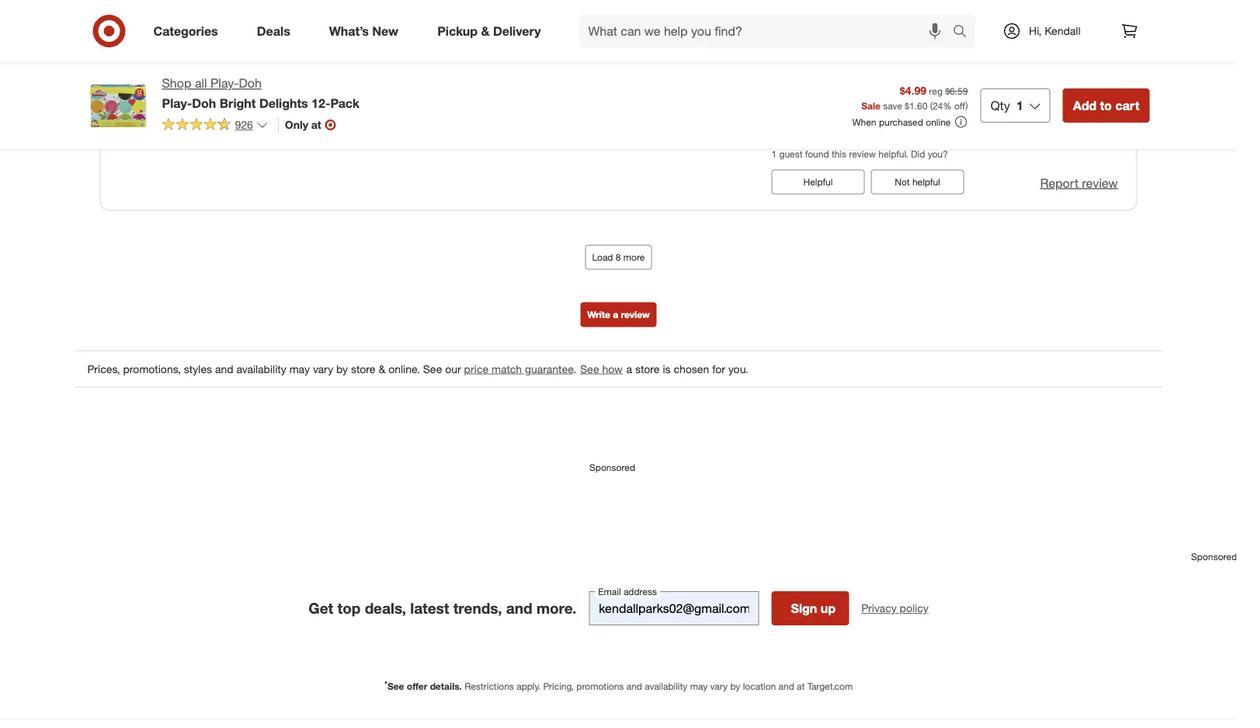 Task type: locate. For each thing, give the bounding box(es) containing it.
use
[[1085, 33, 1104, 47]]

* see offer details. restrictions apply. pricing, promotions and availability may vary by location and at target.com
[[384, 679, 853, 693]]

2 store from the left
[[635, 362, 660, 376]]

0 horizontal spatial vary
[[313, 362, 333, 376]]

5 down off
[[958, 114, 964, 127]]

this
[[832, 148, 847, 160]]

1 horizontal spatial 1
[[1017, 98, 1024, 113]]

a right how
[[627, 362, 632, 376]]

0 vertical spatial may
[[290, 362, 310, 376]]

at left target.com
[[797, 681, 805, 693]]

privacy
[[862, 602, 897, 615]]

not
[[895, 176, 910, 188]]

bling
[[416, 76, 439, 89], [442, 76, 466, 89]]

a right 'write'
[[613, 309, 618, 321]]

didi
[[116, 50, 132, 62]]

1 right qty
[[1017, 98, 1024, 113]]

off
[[955, 100, 966, 111]]

play
[[979, 33, 1001, 47]]

by left location
[[731, 681, 741, 693]]

0 horizontal spatial &
[[379, 362, 386, 376]]

see right .
[[580, 362, 599, 376]]

doh down all
[[192, 95, 216, 111]]

dough
[[185, 76, 216, 89]]

is
[[663, 362, 671, 376]]

0 vertical spatial a
[[613, 309, 618, 321]]

0 horizontal spatial at
[[311, 118, 321, 132]]

out for broad age appeal out of 5
[[811, 64, 826, 78]]

$6.59
[[946, 85, 968, 97]]

helpful.
[[879, 148, 909, 160]]

1 vertical spatial review
[[1082, 176, 1118, 191]]

a inside button
[[613, 309, 618, 321]]

deals link
[[244, 14, 310, 48]]

at right only
[[311, 118, 321, 132]]

broad age appeal out of 5
[[811, 33, 864, 78]]

pack
[[330, 95, 360, 111]]

usual
[[132, 76, 157, 89]]

0 horizontal spatial a
[[613, 309, 618, 321]]

write a review button
[[581, 303, 657, 327]]

store
[[351, 362, 376, 376], [635, 362, 660, 376]]

1 horizontal spatial vary
[[711, 681, 728, 693]]

ones
[[469, 76, 493, 89]]

2 vertical spatial out
[[927, 114, 943, 127]]

would recommend
[[224, 30, 316, 43]]

and right the styles on the bottom of the page
[[215, 362, 234, 376]]

2 horizontal spatial review
[[1082, 176, 1118, 191]]

1 vertical spatial may
[[690, 681, 708, 693]]

out inside value out of 5
[[927, 114, 943, 127]]

see left our at left bottom
[[423, 362, 442, 376]]

0 horizontal spatial the
[[275, 76, 290, 89]]

privacy policy link
[[862, 601, 929, 617]]

5 for appeal
[[842, 64, 848, 78]]

None text field
[[589, 592, 759, 626]]

online
[[926, 116, 951, 128]]

out inside broad age appeal out of 5
[[811, 64, 826, 78]]

& right pickup
[[481, 23, 490, 39]]

review
[[849, 148, 876, 160], [1082, 176, 1118, 191], [621, 309, 650, 321]]

1 horizontal spatial see
[[423, 362, 442, 376]]

1 horizontal spatial sponsored
[[1192, 551, 1238, 563]]

by inside "so colorful!" region
[[336, 362, 348, 376]]

availability right promotions on the bottom
[[645, 681, 688, 693]]

the up delights
[[275, 76, 290, 89]]

what's new
[[329, 23, 399, 39]]

doh up bright
[[239, 76, 262, 91]]

by left online.
[[336, 362, 348, 376]]

sign
[[791, 601, 818, 616]]

0 vertical spatial review
[[849, 148, 876, 160]]

0 horizontal spatial see
[[388, 681, 404, 693]]

how
[[602, 362, 623, 376]]

2 bling from the left
[[442, 76, 466, 89]]

the down new
[[397, 76, 413, 89]]

prices,
[[87, 362, 120, 376]]

1 vertical spatial by
[[731, 681, 741, 693]]

0 vertical spatial doh
[[239, 76, 262, 91]]

5 down appeal
[[842, 64, 848, 78]]

appeal
[[811, 48, 846, 62]]

hi,
[[1029, 24, 1042, 38]]

of down appeal
[[829, 64, 839, 78]]

0 vertical spatial 5
[[958, 48, 964, 62]]

1 horizontal spatial store
[[635, 362, 660, 376]]

up
[[821, 601, 836, 616]]

1 horizontal spatial bling
[[442, 76, 466, 89]]

purchased
[[879, 116, 924, 128]]

review right "report"
[[1082, 176, 1118, 191]]

0 horizontal spatial by
[[336, 362, 348, 376]]

collection
[[326, 76, 373, 89]]

1 horizontal spatial &
[[481, 23, 490, 39]]

add to cart
[[1073, 98, 1140, 113]]

of left play
[[966, 33, 976, 47]]

1 vertical spatial out
[[811, 64, 826, 78]]

found
[[805, 148, 829, 160]]

by
[[336, 362, 348, 376], [731, 681, 741, 693]]

see left 'offer'
[[388, 681, 404, 693]]

online.
[[389, 362, 420, 376]]

ease of use
[[1044, 33, 1104, 47]]

0 horizontal spatial store
[[351, 362, 376, 376]]

1 vertical spatial vary
[[711, 681, 728, 693]]

and right location
[[779, 681, 795, 693]]

1 vertical spatial 1
[[772, 148, 777, 160]]

.
[[573, 362, 577, 376]]

so colorful!
[[116, 4, 197, 22]]

review right this
[[849, 148, 876, 160]]

1 horizontal spatial the
[[397, 76, 413, 89]]

prices, promotions, styles and availability may vary by store & online. see our price match guarantee . see how a store is chosen for you.
[[87, 362, 749, 376]]

add
[[1073, 98, 1097, 113]]

at inside "* see offer details. restrictions apply. pricing, promotions and availability may vary by location and at target.com"
[[797, 681, 805, 693]]

out down "length"
[[927, 48, 943, 62]]

so colorful! region
[[75, 0, 1163, 490]]

0 horizontal spatial availability
[[237, 362, 287, 376]]

helpful button
[[772, 170, 865, 195]]

may inside "* see offer details. restrictions apply. pricing, promotions and availability may vary by location and at target.com"
[[690, 681, 708, 693]]

1 guest found this review helpful. did you?
[[772, 148, 948, 160]]

1 vertical spatial play-
[[162, 95, 192, 111]]

image of play-doh bright delights 12-pack image
[[87, 75, 150, 137]]

5
[[958, 48, 964, 62], [842, 64, 848, 78], [958, 114, 964, 127]]

0 vertical spatial by
[[336, 362, 348, 376]]

price
[[464, 362, 489, 376]]

out down appeal
[[811, 64, 826, 78]]

of down % on the top of page
[[946, 114, 955, 127]]

1 vertical spatial sponsored
[[1192, 551, 1238, 563]]

1 vertical spatial 5
[[842, 64, 848, 78]]

1 the from the left
[[275, 76, 290, 89]]

see how button
[[580, 361, 624, 378]]

0 vertical spatial vary
[[313, 362, 333, 376]]

1 vertical spatial &
[[379, 362, 386, 376]]

out inside length of play out of 5
[[927, 48, 943, 62]]

1 vertical spatial doh
[[192, 95, 216, 111]]

1 horizontal spatial by
[[731, 681, 741, 693]]

1 horizontal spatial at
[[797, 681, 805, 693]]

0 vertical spatial sponsored
[[590, 462, 636, 473]]

0 horizontal spatial bling
[[416, 76, 439, 89]]

0 horizontal spatial sponsored
[[590, 462, 636, 473]]

0 vertical spatial out
[[927, 48, 943, 62]]

availability right the styles on the bottom of the page
[[237, 362, 287, 376]]

1
[[1017, 98, 1024, 113], [772, 148, 777, 160]]

0 vertical spatial 1
[[1017, 98, 1024, 113]]

helpful
[[804, 176, 833, 188]]

helpful
[[913, 176, 941, 188]]

5 down "length"
[[958, 48, 964, 62]]

policy
[[900, 602, 929, 615]]

1 horizontal spatial availability
[[645, 681, 688, 693]]

not helpful
[[895, 176, 941, 188]]

1 horizontal spatial review
[[849, 148, 876, 160]]

2 vertical spatial 5
[[958, 114, 964, 127]]

1 vertical spatial at
[[797, 681, 805, 693]]

as
[[116, 76, 129, 89]]

12-
[[312, 95, 331, 111]]

all
[[195, 76, 207, 91]]

1 horizontal spatial play-
[[211, 76, 239, 91]]

out for length of play out of 5
[[927, 48, 943, 62]]

)
[[966, 100, 968, 111]]

0 vertical spatial &
[[481, 23, 490, 39]]

and
[[376, 76, 394, 89], [215, 362, 234, 376], [506, 600, 533, 618], [627, 681, 642, 693], [779, 681, 795, 693]]

only at
[[285, 118, 321, 132]]

out down 24
[[927, 114, 943, 127]]

5 inside broad age appeal out of 5
[[842, 64, 848, 78]]

0 vertical spatial availability
[[237, 362, 287, 376]]

1 horizontal spatial may
[[690, 681, 708, 693]]

of inside value out of 5
[[946, 114, 955, 127]]

0 vertical spatial at
[[311, 118, 321, 132]]

0 horizontal spatial play-
[[162, 95, 192, 111]]

0 horizontal spatial may
[[290, 362, 310, 376]]

get top deals, latest trends, and more.
[[309, 600, 577, 618]]

2 vertical spatial review
[[621, 309, 650, 321]]

& left online.
[[379, 362, 386, 376]]

8
[[616, 252, 621, 263]]

vary
[[313, 362, 333, 376], [711, 681, 728, 693]]

& inside pickup & delivery link
[[481, 23, 490, 39]]

play- left ! on the top
[[211, 76, 239, 91]]

1 left guest
[[772, 148, 777, 160]]

store left online.
[[351, 362, 376, 376]]

out
[[927, 48, 943, 62], [811, 64, 826, 78], [927, 114, 943, 127]]

1 vertical spatial a
[[627, 362, 632, 376]]

vary inside "so colorful!" region
[[313, 362, 333, 376]]

by inside "* see offer details. restrictions apply. pricing, promotions and availability may vary by location and at target.com"
[[731, 681, 741, 693]]

1 vertical spatial availability
[[645, 681, 688, 693]]

0 horizontal spatial doh
[[192, 95, 216, 111]]

store left is
[[635, 362, 660, 376]]

review right 'write'
[[621, 309, 650, 321]]

age
[[845, 33, 864, 47]]

play- down shop at top left
[[162, 95, 192, 111]]

would
[[224, 30, 255, 43]]

you?
[[928, 148, 948, 160]]

5 inside length of play out of 5
[[958, 48, 964, 62]]

report review
[[1041, 176, 1118, 191]]

0 horizontal spatial 1
[[772, 148, 777, 160]]

not helpful button
[[871, 170, 964, 195]]



Task type: describe. For each thing, give the bounding box(es) containing it.
shop
[[162, 76, 191, 91]]

sign up
[[791, 601, 836, 616]]

so
[[116, 4, 135, 22]]

promotions
[[577, 681, 624, 693]]

1 horizontal spatial doh
[[239, 76, 262, 91]]

delights
[[259, 95, 308, 111]]

promotions,
[[123, 362, 181, 376]]

guarantee
[[525, 362, 573, 376]]

details.
[[430, 681, 462, 693]]

recommend
[[258, 30, 316, 43]]

$4.99 reg $6.59 sale save $ 1.60 ( 24 % off )
[[862, 84, 968, 111]]

1 horizontal spatial a
[[627, 362, 632, 376]]

add to cart button
[[1063, 89, 1150, 123]]

load
[[592, 252, 613, 263]]

new
[[372, 23, 399, 39]]

availability inside "so colorful!" region
[[237, 362, 287, 376]]

length
[[927, 33, 963, 47]]

of down "length"
[[946, 48, 955, 62]]

5 for play
[[958, 48, 964, 62]]

top
[[338, 600, 361, 618]]

apply.
[[517, 681, 541, 693]]

when purchased online
[[853, 116, 951, 128]]

ever
[[219, 76, 240, 89]]

target.com
[[808, 681, 853, 693]]

2 the from the left
[[397, 76, 413, 89]]

search button
[[946, 14, 984, 51]]

you.
[[729, 362, 749, 376]]

pricing,
[[543, 681, 574, 693]]

pickup & delivery
[[437, 23, 541, 39]]

0 horizontal spatial review
[[621, 309, 650, 321]]

may inside "so colorful!" region
[[290, 362, 310, 376]]

match
[[492, 362, 522, 376]]

deals
[[257, 23, 290, 39]]

1.60
[[910, 100, 928, 111]]

love
[[249, 76, 272, 89]]

what's
[[329, 23, 369, 39]]

location
[[743, 681, 776, 693]]

value out of 5
[[927, 98, 964, 127]]

reg
[[929, 85, 943, 97]]

so
[[514, 76, 526, 89]]

& inside "so colorful!" region
[[379, 362, 386, 376]]

more.
[[537, 600, 577, 618]]

value
[[927, 98, 955, 112]]

$
[[905, 100, 910, 111]]

pickup & delivery link
[[424, 14, 561, 48]]

colors
[[293, 76, 323, 89]]

styles
[[184, 362, 212, 376]]

shop all play-doh play-doh bright delights 12-pack
[[162, 76, 360, 111]]

of inside broad age appeal out of 5
[[829, 64, 839, 78]]

categories link
[[140, 14, 238, 48]]

2 horizontal spatial see
[[580, 362, 599, 376]]

%
[[943, 100, 952, 111]]

and left more.
[[506, 600, 533, 618]]

vary inside "* see offer details. restrictions apply. pricing, promotions and availability may vary by location and at target.com"
[[711, 681, 728, 693]]

1 inside "so colorful!" region
[[772, 148, 777, 160]]

privacy policy
[[862, 602, 929, 615]]

did
[[911, 148, 925, 160]]

ease
[[1044, 33, 1069, 47]]

best
[[160, 76, 182, 89]]

write a review
[[588, 309, 650, 321]]

and right promotions on the bottom
[[627, 681, 642, 693]]

0 vertical spatial play-
[[211, 76, 239, 91]]

926 link
[[162, 117, 269, 135]]

more
[[624, 252, 645, 263]]

trends,
[[453, 600, 502, 618]]

qty 1
[[991, 98, 1024, 113]]

$4.99
[[900, 84, 927, 97]]

availability inside "* see offer details. restrictions apply. pricing, promotions and availability may vary by location and at target.com"
[[645, 681, 688, 693]]

load 8 more
[[592, 252, 645, 263]]

kendall
[[1045, 24, 1081, 38]]

see inside "* see offer details. restrictions apply. pricing, promotions and availability may vary by location and at target.com"
[[388, 681, 404, 693]]

report review button
[[1041, 174, 1118, 192]]

offer
[[407, 681, 428, 693]]

broad
[[811, 33, 842, 47]]

pickup
[[437, 23, 478, 39]]

*
[[384, 679, 388, 689]]

restrictions
[[465, 681, 514, 693]]

sponsored inside "so colorful!" region
[[590, 462, 636, 473]]

get
[[309, 600, 333, 618]]

sign up button
[[772, 592, 849, 626]]

What can we help you find? suggestions appear below search field
[[579, 14, 957, 48]]

chosen
[[674, 362, 710, 376]]

1 bling from the left
[[416, 76, 439, 89]]

!
[[243, 76, 246, 89]]

for
[[713, 362, 726, 376]]

(
[[930, 100, 933, 111]]

to
[[1100, 98, 1112, 113]]

delivery
[[493, 23, 541, 39]]

926
[[235, 118, 253, 132]]

of left use
[[1072, 33, 1082, 47]]

only
[[285, 118, 308, 132]]

guest
[[780, 148, 803, 160]]

1 store from the left
[[351, 362, 376, 376]]

and right collection
[[376, 76, 394, 89]]

what's new link
[[316, 14, 418, 48]]

cart
[[1116, 98, 1140, 113]]

search
[[946, 25, 984, 40]]

5 inside value out of 5
[[958, 114, 964, 127]]



Task type: vqa. For each thing, say whether or not it's contained in the screenshot.
colorful!
yes



